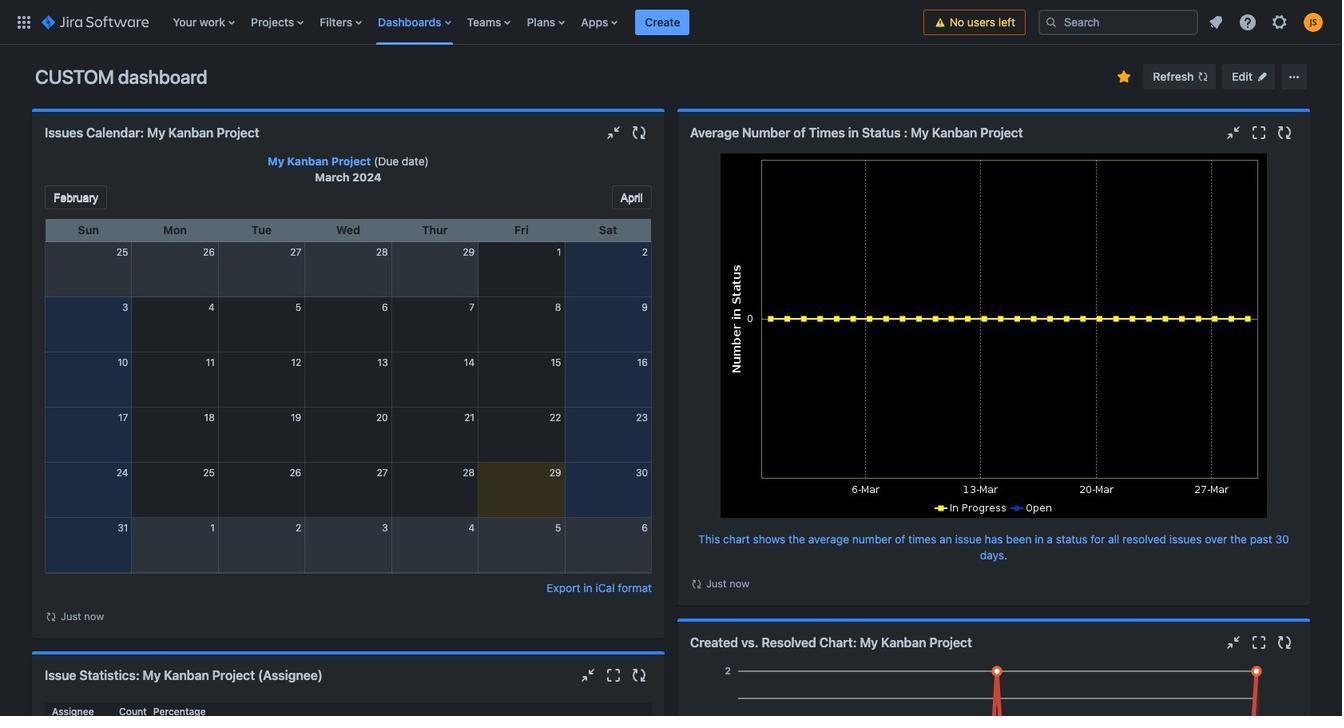 Task type: locate. For each thing, give the bounding box(es) containing it.
list item
[[636, 0, 690, 44]]

1 vertical spatial last refreshed image
[[45, 611, 58, 624]]

banner
[[0, 0, 1343, 45]]

primary element
[[10, 0, 924, 44]]

jira software image
[[42, 12, 149, 32], [42, 12, 149, 32]]

last refreshed image
[[690, 578, 703, 591], [45, 611, 58, 624]]

2 region from the left
[[690, 153, 1298, 593]]

1 horizontal spatial last refreshed image
[[690, 578, 703, 591]]

region
[[45, 153, 652, 625], [690, 153, 1298, 593]]

list
[[165, 0, 924, 44], [1202, 8, 1333, 36]]

0 horizontal spatial region
[[45, 153, 652, 625]]

search image
[[1045, 16, 1058, 28]]

your profile and settings image
[[1304, 12, 1323, 32]]

undefined generated chart image image
[[721, 153, 1267, 518]]

1 region from the left
[[45, 153, 652, 625]]

0 horizontal spatial last refreshed image
[[45, 611, 58, 624]]

1 horizontal spatial region
[[690, 153, 1298, 593]]

None search field
[[1039, 9, 1199, 35]]

more dashboard actions image
[[1285, 67, 1304, 86]]

0 vertical spatial last refreshed image
[[690, 578, 703, 591]]

Search field
[[1039, 9, 1199, 35]]

star custom dashboard image
[[1115, 67, 1134, 86]]

appswitcher icon image
[[14, 12, 34, 32]]



Task type: describe. For each thing, give the bounding box(es) containing it.
last refreshed image for 1st region from right
[[690, 578, 703, 591]]

notifications image
[[1207, 12, 1226, 32]]

settings image
[[1271, 12, 1290, 32]]

1 horizontal spatial list
[[1202, 8, 1333, 36]]

help image
[[1239, 12, 1258, 32]]

last refreshed image for second region from right
[[45, 611, 58, 624]]

0 horizontal spatial list
[[165, 0, 924, 44]]



Task type: vqa. For each thing, say whether or not it's contained in the screenshot.
Delete attachments Selectively delete attachments from issues.
no



